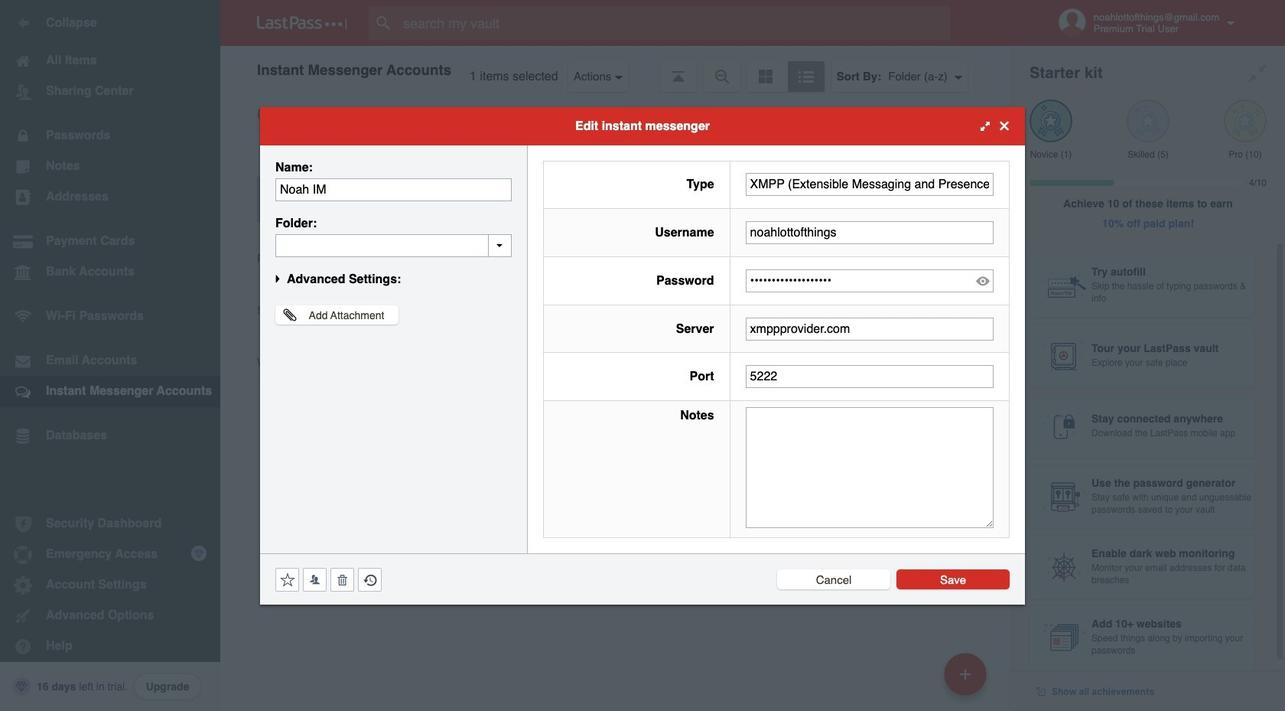 Task type: describe. For each thing, give the bounding box(es) containing it.
new item image
[[961, 669, 971, 679]]

vault options navigation
[[220, 46, 1012, 92]]



Task type: locate. For each thing, give the bounding box(es) containing it.
dialog
[[260, 107, 1026, 604]]

new item navigation
[[939, 648, 997, 711]]

lastpass image
[[257, 16, 347, 30]]

None text field
[[746, 173, 994, 196], [746, 221, 994, 244], [746, 173, 994, 196], [746, 221, 994, 244]]

None password field
[[746, 269, 994, 292]]

None text field
[[276, 178, 512, 201], [276, 234, 512, 257], [746, 317, 994, 340], [746, 365, 994, 388], [746, 407, 994, 528], [276, 178, 512, 201], [276, 234, 512, 257], [746, 317, 994, 340], [746, 365, 994, 388], [746, 407, 994, 528]]

main navigation navigation
[[0, 0, 220, 711]]

Search search field
[[369, 6, 980, 40]]

search my vault text field
[[369, 6, 980, 40]]



Task type: vqa. For each thing, say whether or not it's contained in the screenshot.
"New item" image
yes



